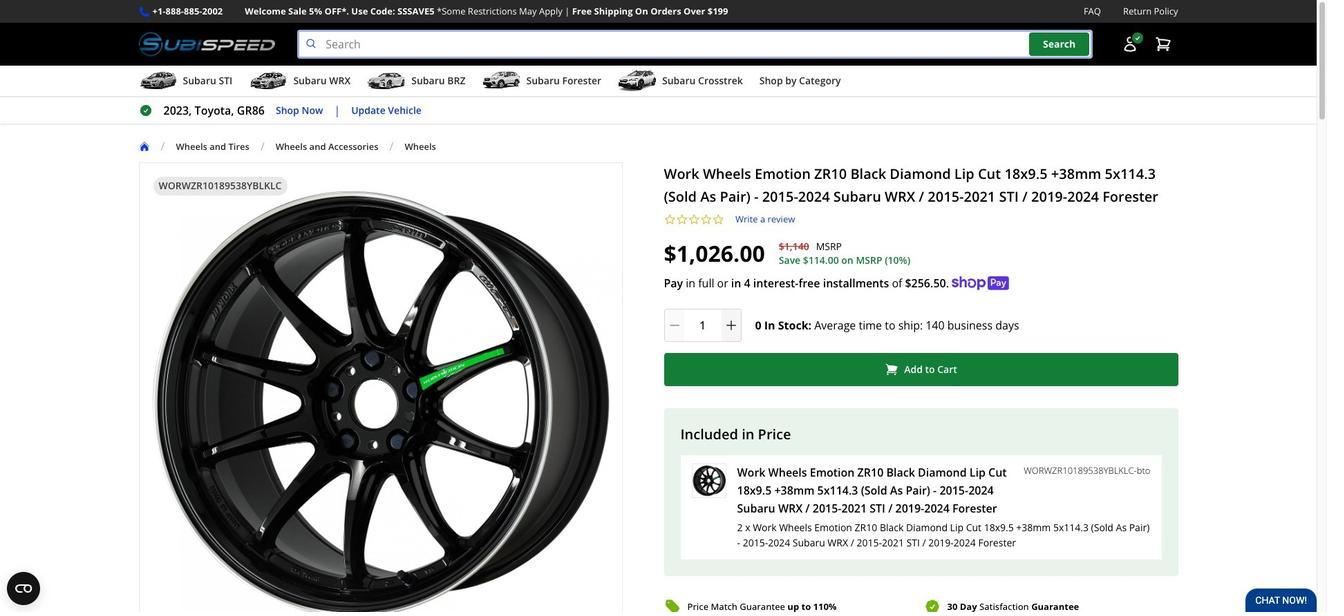 Task type: vqa. For each thing, say whether or not it's contained in the screenshot.
Shop By Category dropdown button
no



Task type: describe. For each thing, give the bounding box(es) containing it.
worwzr10189538yblklc work wheels emotion zr10 18x9.5 +38 black diamond lip cut (blklc)  - 2015+ wrx / sti, image
[[693, 464, 726, 498]]

a subaru sti thumbnail image image
[[139, 71, 177, 91]]

1 empty star image from the left
[[664, 214, 676, 226]]

subispeed logo image
[[139, 30, 275, 59]]

open widget image
[[7, 573, 40, 606]]

4 empty star image from the left
[[713, 214, 725, 226]]

increment image
[[724, 319, 738, 332]]



Task type: locate. For each thing, give the bounding box(es) containing it.
None number field
[[664, 309, 742, 342]]

a subaru brz thumbnail image image
[[367, 71, 406, 91]]

home image
[[139, 141, 150, 152]]

a subaru crosstrek thumbnail image image
[[618, 71, 657, 91]]

a subaru forester thumbnail image image
[[482, 71, 521, 91]]

search input field
[[298, 30, 1093, 59]]

decrement image
[[668, 319, 682, 332]]

empty star image
[[676, 214, 688, 226]]

shop pay image
[[952, 276, 1010, 290]]

button image
[[1122, 36, 1139, 53]]

3 empty star image from the left
[[701, 214, 713, 226]]

2 empty star image from the left
[[688, 214, 701, 226]]

a subaru wrx thumbnail image image
[[249, 71, 288, 91]]

empty star image
[[664, 214, 676, 226], [688, 214, 701, 226], [701, 214, 713, 226], [713, 214, 725, 226]]



